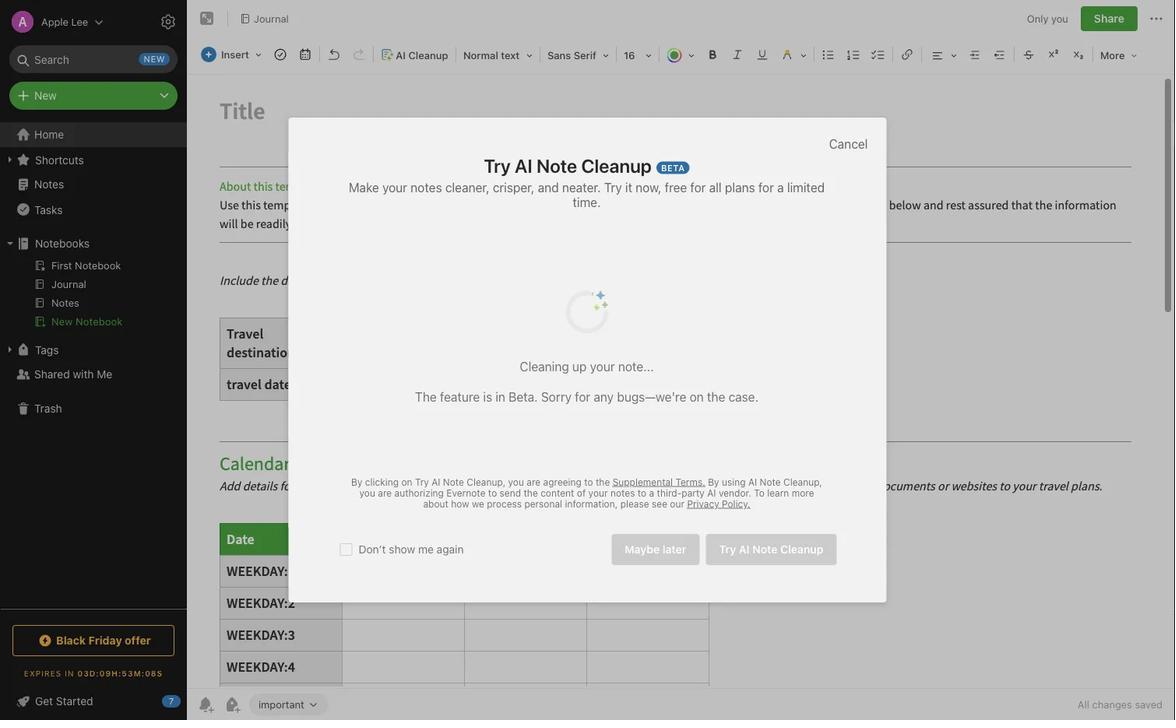 Task type: vqa. For each thing, say whether or not it's contained in the screenshot.
bottom your
yes



Task type: locate. For each thing, give the bounding box(es) containing it.
ai right the using on the bottom
[[748, 477, 757, 487]]

cleanup down more
[[780, 543, 823, 556]]

cleanup, inside by using ai note cleanup, you are authorizing evernote to send the content of your notes to a third-party ai vendor. to learn more about how we process personal information, please see our
[[783, 477, 822, 487]]

0 vertical spatial notes
[[411, 180, 442, 195]]

agreeing
[[543, 477, 582, 487]]

clicking
[[365, 477, 399, 487]]

try inside button
[[719, 543, 736, 556]]

your inside by using ai note cleanup, you are authorizing evernote to send the content of your notes to a third-party ai vendor. to learn more about how we process personal information, please see our
[[588, 487, 608, 498]]

maybe
[[625, 543, 660, 556]]

a
[[777, 180, 784, 195], [649, 487, 654, 498]]

by for clicking
[[351, 477, 362, 487]]

black
[[56, 634, 86, 647]]

cleanup,
[[467, 477, 506, 487], [783, 477, 822, 487]]

new up tags
[[51, 316, 73, 327]]

new for new notebook
[[51, 316, 73, 327]]

1 vertical spatial on
[[401, 477, 412, 487]]

later
[[662, 543, 686, 556]]

insert image
[[197, 44, 267, 65]]

the right send in the bottom left of the page
[[524, 487, 538, 498]]

by left the using on the bottom
[[708, 477, 719, 487]]

make your notes cleaner, crisper, and neater. try it now, free for all plans for a limited time.
[[349, 180, 825, 209]]

0 vertical spatial your
[[382, 180, 407, 195]]

evernote
[[446, 487, 486, 498]]

shortcuts button
[[0, 147, 186, 172]]

by inside by using ai note cleanup, you are authorizing evernote to send the content of your notes to a third-party ai vendor. to learn more about how we process personal information, please see our
[[708, 477, 719, 487]]

0 vertical spatial a
[[777, 180, 784, 195]]

ai right undo icon
[[396, 49, 406, 61]]

0 horizontal spatial you
[[359, 487, 375, 498]]

font size image
[[618, 44, 657, 65]]

0 horizontal spatial cleanup
[[408, 49, 448, 61]]

journal button
[[234, 8, 294, 30]]

all changes saved
[[1078, 699, 1163, 711]]

1 horizontal spatial the
[[596, 477, 610, 487]]

maybe later button
[[611, 534, 700, 565]]

try down policy.
[[719, 543, 736, 556]]

0 horizontal spatial cleanup,
[[467, 477, 506, 487]]

undo image
[[323, 44, 345, 65]]

cleaning up your note...
[[520, 359, 654, 374]]

1 vertical spatial notes
[[610, 487, 635, 498]]

insert link image
[[896, 44, 918, 65]]

see
[[652, 498, 667, 509]]

new up home
[[34, 89, 57, 102]]

new
[[34, 89, 57, 102], [51, 316, 73, 327]]

a inside make your notes cleaner, crisper, and neater. try it now, free for all plans for a limited time.
[[777, 180, 784, 195]]

ai down policy.
[[739, 543, 750, 556]]

underline image
[[751, 44, 773, 65]]

tree
[[0, 122, 187, 608]]

are inside by using ai note cleanup, you are authorizing evernote to send the content of your notes to a third-party ai vendor. to learn more about how we process personal information, please see our
[[378, 487, 392, 498]]

sorry
[[541, 389, 572, 404]]

vendor.
[[719, 487, 751, 498]]

2 by from the left
[[708, 477, 719, 487]]

0 horizontal spatial for
[[575, 389, 591, 404]]

try ai note cleanup down learn
[[719, 543, 823, 556]]

2 vertical spatial your
[[588, 487, 608, 498]]

1 by from the left
[[351, 477, 362, 487]]

you
[[1051, 13, 1068, 24], [508, 477, 524, 487], [359, 487, 375, 498]]

ai inside note window element
[[396, 49, 406, 61]]

saved
[[1135, 699, 1163, 711]]

note left more
[[760, 477, 781, 487]]

0 horizontal spatial the
[[524, 487, 538, 498]]

note down to
[[752, 543, 778, 556]]

to up 'information,'
[[584, 477, 593, 487]]

is
[[483, 389, 492, 404]]

0 vertical spatial try ai note cleanup
[[484, 155, 652, 176]]

indent image
[[964, 44, 986, 65]]

you left authorizing
[[359, 487, 375, 498]]

time.
[[573, 195, 601, 209]]

for left all
[[690, 180, 706, 195]]

the right of
[[596, 477, 610, 487]]

by
[[351, 477, 362, 487], [708, 477, 719, 487]]

ai
[[396, 49, 406, 61], [515, 155, 532, 176], [432, 477, 440, 487], [748, 477, 757, 487], [707, 487, 716, 498], [739, 543, 750, 556]]

only
[[1027, 13, 1049, 24]]

1 horizontal spatial on
[[690, 389, 704, 404]]

cleanup left heading level image on the left top
[[408, 49, 448, 61]]

party
[[682, 487, 705, 498]]

are
[[527, 477, 541, 487], [378, 487, 392, 498]]

2 horizontal spatial cleanup
[[780, 543, 823, 556]]

cleanup up it
[[581, 155, 652, 176]]

add a reminder image
[[196, 695, 215, 714]]

share
[[1094, 12, 1124, 25]]

new inside popup button
[[34, 89, 57, 102]]

cleanup, right to
[[783, 477, 822, 487]]

ai up crisper,
[[515, 155, 532, 176]]

neater.
[[562, 180, 601, 195]]

you up "process"
[[508, 477, 524, 487]]

expand tags image
[[4, 343, 16, 356]]

2 horizontal spatial you
[[1051, 13, 1068, 24]]

1 horizontal spatial cleanup,
[[783, 477, 822, 487]]

0 horizontal spatial are
[[378, 487, 392, 498]]

notes
[[411, 180, 442, 195], [610, 487, 635, 498]]

2 horizontal spatial to
[[638, 487, 646, 498]]

you right only
[[1051, 13, 1068, 24]]

for left any
[[575, 389, 591, 404]]

all
[[1078, 699, 1089, 711]]

your right make at the left of the page
[[382, 180, 407, 195]]

by using ai note cleanup, you are authorizing evernote to send the content of your notes to a third-party ai vendor. to learn more about how we process personal information, please see our
[[359, 477, 822, 509]]

1 horizontal spatial cleanup
[[581, 155, 652, 176]]

are up personal
[[527, 477, 541, 487]]

to left see
[[638, 487, 646, 498]]

try ai note cleanup
[[484, 155, 652, 176], [719, 543, 823, 556]]

you inside by using ai note cleanup, you are authorizing evernote to send the content of your notes to a third-party ai vendor. to learn more about how we process personal information, please see our
[[359, 487, 375, 498]]

1 horizontal spatial notes
[[610, 487, 635, 498]]

a left third-
[[649, 487, 654, 498]]

cleanup, up we
[[467, 477, 506, 487]]

you inside note window element
[[1051, 13, 1068, 24]]

the inside by using ai note cleanup, you are authorizing evernote to send the content of your notes to a third-party ai vendor. to learn more about how we process personal information, please see our
[[524, 487, 538, 498]]

don't show me again
[[359, 543, 464, 556]]

None search field
[[20, 45, 167, 73]]

try left it
[[604, 180, 622, 195]]

new inside button
[[51, 316, 73, 327]]

Don't show me again checkbox
[[340, 544, 352, 556]]

now,
[[636, 180, 661, 195]]

to
[[754, 487, 765, 498]]

note
[[536, 155, 577, 176], [443, 477, 464, 487], [760, 477, 781, 487], [752, 543, 778, 556]]

information,
[[565, 498, 618, 509]]

try ai note cleanup up the neater.
[[484, 155, 652, 176]]

0 vertical spatial cleanup
[[408, 49, 448, 61]]

2 vertical spatial cleanup
[[780, 543, 823, 556]]

your inside make your notes cleaner, crisper, and neater. try it now, free for all plans for a limited time.
[[382, 180, 407, 195]]

to left send in the bottom left of the page
[[488, 487, 497, 498]]

don't
[[359, 543, 386, 556]]

for right plans
[[758, 180, 774, 195]]

your right up
[[590, 359, 615, 374]]

tasks button
[[0, 197, 186, 222]]

crisper,
[[493, 180, 535, 195]]

we
[[472, 498, 484, 509]]

1 vertical spatial new
[[51, 316, 73, 327]]

privacy policy.
[[687, 498, 750, 509]]

with
[[73, 368, 94, 381]]

subscript image
[[1068, 44, 1089, 65]]

your right of
[[588, 487, 608, 498]]

on right clicking at the left of the page
[[401, 477, 412, 487]]

1 horizontal spatial for
[[690, 180, 706, 195]]

try
[[484, 155, 511, 176], [604, 180, 622, 195], [415, 477, 429, 487], [719, 543, 736, 556]]

expand notebooks image
[[4, 238, 16, 250]]

more image
[[1095, 44, 1143, 65]]

by clicking on try ai note cleanup, you are agreeing to the supplemental terms.
[[351, 477, 705, 487]]

your
[[382, 180, 407, 195], [590, 359, 615, 374], [588, 487, 608, 498]]

up
[[572, 359, 587, 374]]

2 cleanup, from the left
[[783, 477, 822, 487]]

a left limited
[[777, 180, 784, 195]]

are left authorizing
[[378, 487, 392, 498]]

1 horizontal spatial a
[[777, 180, 784, 195]]

0 horizontal spatial notes
[[411, 180, 442, 195]]

try up about
[[415, 477, 429, 487]]

font color image
[[661, 44, 700, 65]]

trash
[[34, 402, 62, 415]]

please
[[620, 498, 649, 509]]

0 horizontal spatial a
[[649, 487, 654, 498]]

0 vertical spatial on
[[690, 389, 704, 404]]

1 horizontal spatial to
[[584, 477, 593, 487]]

more
[[792, 487, 814, 498]]

1 vertical spatial try ai note cleanup
[[719, 543, 823, 556]]

cleaner,
[[445, 180, 490, 195]]

1 horizontal spatial are
[[527, 477, 541, 487]]

notebooks
[[35, 237, 90, 250]]

1 vertical spatial a
[[649, 487, 654, 498]]

strikethrough image
[[1018, 44, 1040, 65]]

0 horizontal spatial by
[[351, 477, 362, 487]]

the left case.
[[707, 389, 725, 404]]

by left clicking at the left of the page
[[351, 477, 362, 487]]

1 vertical spatial your
[[590, 359, 615, 374]]

authorizing
[[394, 487, 444, 498]]

of
[[577, 487, 586, 498]]

1 horizontal spatial try ai note cleanup
[[719, 543, 823, 556]]

plans
[[725, 180, 755, 195]]

on right bugs—we're
[[690, 389, 704, 404]]

italic image
[[727, 44, 748, 65]]

new notebook group
[[0, 256, 186, 337]]

free
[[665, 180, 687, 195]]

numbered list image
[[843, 44, 864, 65]]

font family image
[[542, 44, 614, 65]]

0 vertical spatial new
[[34, 89, 57, 102]]

limited
[[787, 180, 825, 195]]

beta.
[[509, 389, 538, 404]]

1 horizontal spatial by
[[708, 477, 719, 487]]

tree containing home
[[0, 122, 187, 608]]

maybe later
[[625, 543, 686, 556]]



Task type: describe. For each thing, give the bounding box(es) containing it.
try ai note cleanup button
[[706, 534, 837, 565]]

a inside by using ai note cleanup, you are authorizing evernote to send the content of your notes to a third-party ai vendor. to learn more about how we process personal information, please see our
[[649, 487, 654, 498]]

03d:09h:53m:08s
[[77, 669, 163, 678]]

about
[[423, 498, 448, 509]]

cleanup inside note window element
[[408, 49, 448, 61]]

trash link
[[0, 396, 186, 421]]

1 horizontal spatial you
[[508, 477, 524, 487]]

try up crisper,
[[484, 155, 511, 176]]

content
[[541, 487, 574, 498]]

any
[[594, 389, 614, 404]]

new for new
[[34, 89, 57, 102]]

show
[[389, 543, 415, 556]]

2 horizontal spatial the
[[707, 389, 725, 404]]

friday
[[88, 634, 122, 647]]

ai up about
[[432, 477, 440, 487]]

bulleted list image
[[818, 44, 839, 65]]

1 cleanup, from the left
[[467, 477, 506, 487]]

ai cleanup
[[396, 49, 448, 61]]

the feature is in beta. sorry for any bugs—we're on the case.
[[415, 389, 759, 404]]

in
[[65, 669, 74, 678]]

heading level image
[[458, 44, 538, 65]]

share button
[[1081, 6, 1138, 31]]

2 horizontal spatial for
[[758, 180, 774, 195]]

0 horizontal spatial to
[[488, 487, 497, 498]]

policy.
[[722, 498, 750, 509]]

the for terms.
[[596, 477, 610, 487]]

note window element
[[187, 0, 1175, 720]]

0 horizontal spatial on
[[401, 477, 412, 487]]

note inside try ai note cleanup button
[[752, 543, 778, 556]]

shared with me link
[[0, 362, 186, 387]]

new button
[[9, 82, 178, 110]]

shared
[[34, 368, 70, 381]]

feature
[[440, 389, 480, 404]]

ai right party
[[707, 487, 716, 498]]

case.
[[729, 389, 759, 404]]

important
[[259, 699, 304, 710]]

bold image
[[702, 44, 723, 65]]

black friday offer
[[56, 634, 151, 647]]

alignment image
[[924, 44, 962, 65]]

cancel button
[[829, 136, 868, 151]]

journal
[[254, 13, 289, 24]]

notes
[[34, 178, 64, 191]]

task image
[[269, 44, 291, 65]]

important button
[[249, 694, 328, 716]]

cleaning
[[520, 359, 569, 374]]

and
[[538, 180, 559, 195]]

0 horizontal spatial try ai note cleanup
[[484, 155, 652, 176]]

offer
[[125, 634, 151, 647]]

outdent image
[[989, 44, 1011, 65]]

learn
[[767, 487, 789, 498]]

only you
[[1027, 13, 1068, 24]]

notes link
[[0, 172, 186, 197]]

personal
[[524, 498, 562, 509]]

superscript image
[[1043, 44, 1064, 65]]

note up how
[[443, 477, 464, 487]]

it
[[625, 180, 632, 195]]

cancel
[[829, 136, 868, 151]]

beta
[[661, 163, 685, 173]]

try ai note cleanup inside button
[[719, 543, 823, 556]]

our
[[670, 498, 685, 509]]

settings image
[[159, 12, 178, 31]]

Note Editor text field
[[187, 75, 1175, 688]]

note...
[[618, 359, 654, 374]]

highlight image
[[775, 44, 812, 65]]

me
[[97, 368, 112, 381]]

third-
[[657, 487, 682, 498]]

tasks
[[34, 203, 63, 216]]

changes
[[1092, 699, 1132, 711]]

again
[[437, 543, 464, 556]]

by for using
[[708, 477, 719, 487]]

terms.
[[676, 477, 705, 487]]

make
[[349, 180, 379, 195]]

ai cleanup button
[[375, 44, 454, 66]]

notebook
[[76, 316, 123, 327]]

bugs—we're
[[617, 389, 686, 404]]

add tag image
[[223, 695, 241, 714]]

tags button
[[0, 337, 186, 362]]

1 vertical spatial cleanup
[[581, 155, 652, 176]]

expand note image
[[198, 9, 216, 28]]

notes inside by using ai note cleanup, you are authorizing evernote to send the content of your notes to a third-party ai vendor. to learn more about how we process personal information, please see our
[[610, 487, 635, 498]]

try ai note cleanup dialog
[[289, 118, 887, 603]]

expires
[[24, 669, 62, 678]]

supplemental terms. link
[[613, 477, 705, 487]]

privacy
[[687, 498, 719, 509]]

checklist image
[[867, 44, 889, 65]]

notebooks link
[[0, 231, 186, 256]]

notes inside make your notes cleaner, crisper, and neater. try it now, free for all plans for a limited time.
[[411, 180, 442, 195]]

note up and
[[536, 155, 577, 176]]

the for of
[[524, 487, 538, 498]]

in
[[496, 389, 505, 404]]

new notebook
[[51, 316, 123, 327]]

all
[[709, 180, 722, 195]]

calendar event image
[[294, 44, 316, 65]]

note inside by using ai note cleanup, you are authorizing evernote to send the content of your notes to a third-party ai vendor. to learn more about how we process personal information, please see our
[[760, 477, 781, 487]]

expires in 03d:09h:53m:08s
[[24, 669, 163, 678]]

the
[[415, 389, 437, 404]]

privacy policy. link
[[687, 498, 750, 509]]

tags
[[35, 343, 59, 356]]

process
[[487, 498, 522, 509]]

using
[[722, 477, 746, 487]]

how
[[451, 498, 469, 509]]

supplemental
[[613, 477, 673, 487]]

Search text field
[[20, 45, 167, 73]]

shortcuts
[[35, 153, 84, 166]]

try inside make your notes cleaner, crisper, and neater. try it now, free for all plans for a limited time.
[[604, 180, 622, 195]]

send
[[500, 487, 521, 498]]

home
[[34, 128, 64, 141]]



